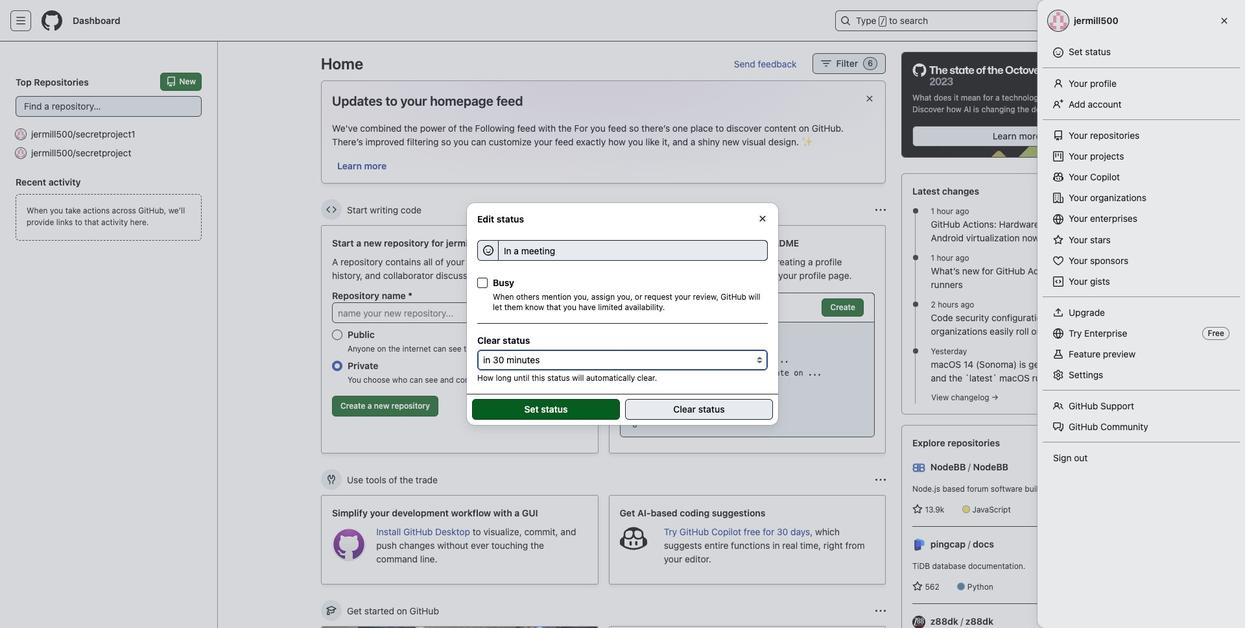 Task type: locate. For each thing, give the bounding box(es) containing it.
dot fill image
[[911, 253, 921, 263], [911, 299, 921, 310]]

dot fill image
[[911, 206, 921, 216], [911, 346, 921, 356]]

0 vertical spatial dot fill image
[[911, 206, 921, 216]]

homepage image
[[42, 10, 62, 31]]

2 dot fill image from the top
[[911, 299, 921, 310]]

star image
[[913, 504, 923, 515]]

0 vertical spatial dot fill image
[[911, 253, 921, 263]]

1 vertical spatial dot fill image
[[911, 346, 921, 356]]

1 vertical spatial dot fill image
[[911, 299, 921, 310]]

2 dot fill image from the top
[[911, 346, 921, 356]]

account element
[[0, 42, 218, 628]]

plus image
[[1088, 16, 1098, 26]]



Task type: describe. For each thing, give the bounding box(es) containing it.
1 dot fill image from the top
[[911, 206, 921, 216]]

1 dot fill image from the top
[[911, 253, 921, 263]]

triangle down image
[[1103, 16, 1114, 26]]

explore repositories navigation
[[902, 425, 1133, 628]]

explore element
[[902, 52, 1133, 628]]

command palette image
[[1047, 16, 1058, 26]]

star image
[[913, 582, 923, 592]]



Task type: vqa. For each thing, say whether or not it's contained in the screenshot.
topmost STAR image
yes



